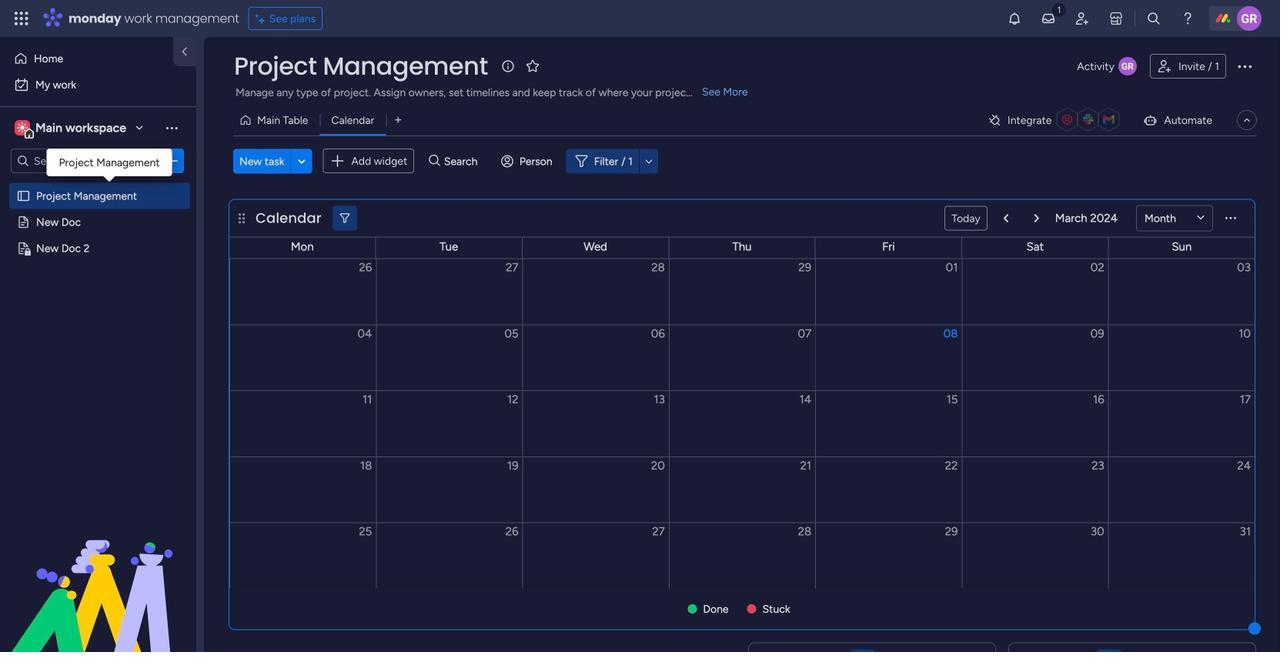Task type: vqa. For each thing, say whether or not it's contained in the screenshot.
New in the button
no



Task type: describe. For each thing, give the bounding box(es) containing it.
1 public board image from the top
[[16, 189, 31, 203]]

1 vertical spatial option
[[9, 72, 187, 97]]

see plans image
[[255, 10, 269, 27]]

private board image
[[16, 241, 31, 256]]

2 workspace image from the left
[[17, 119, 28, 136]]

workspace selection element
[[15, 119, 129, 139]]

0 vertical spatial option
[[9, 46, 164, 71]]

v2 search image
[[429, 152, 440, 170]]

angle down image
[[298, 155, 306, 167]]

workspace options image
[[164, 120, 179, 135]]

lottie animation element
[[0, 497, 196, 652]]

collapse board header image
[[1242, 114, 1254, 126]]

1 workspace image from the left
[[15, 119, 30, 136]]

2 vertical spatial option
[[0, 182, 196, 185]]

arrow down image
[[640, 152, 658, 170]]

2 public board image from the top
[[16, 215, 31, 230]]

greg robinson image
[[1238, 6, 1262, 31]]

invite members image
[[1075, 11, 1091, 26]]



Task type: locate. For each thing, give the bounding box(es) containing it.
search everything image
[[1147, 11, 1162, 26]]

show board description image
[[499, 59, 517, 74]]

1 list arrow image from the left
[[1004, 214, 1009, 223]]

lottie animation image
[[0, 497, 196, 652]]

public board image
[[16, 189, 31, 203], [16, 215, 31, 230]]

1 horizontal spatial options image
[[1236, 57, 1255, 75]]

monday marketplace image
[[1109, 11, 1124, 26]]

1 vertical spatial options image
[[164, 153, 179, 169]]

0 vertical spatial options image
[[1236, 57, 1255, 75]]

option
[[9, 46, 164, 71], [9, 72, 187, 97], [0, 182, 196, 185]]

workspace image
[[15, 119, 30, 136], [17, 119, 28, 136]]

0 horizontal spatial options image
[[164, 153, 179, 169]]

update feed image
[[1041, 11, 1057, 26]]

2 list arrow image from the left
[[1035, 214, 1040, 223]]

list box
[[0, 180, 196, 469]]

1 horizontal spatial list arrow image
[[1035, 214, 1040, 223]]

add to favorites image
[[525, 58, 541, 74]]

1 vertical spatial public board image
[[16, 215, 31, 230]]

more dots image
[[1226, 213, 1237, 224]]

0 horizontal spatial list arrow image
[[1004, 214, 1009, 223]]

help image
[[1181, 11, 1196, 26]]

board activity image
[[1119, 57, 1138, 75]]

None field
[[230, 50, 492, 82], [252, 208, 326, 228], [230, 50, 492, 82], [252, 208, 326, 228]]

options image
[[1236, 57, 1255, 75], [164, 153, 179, 169]]

options image down workspace options image
[[164, 153, 179, 169]]

list arrow image
[[1004, 214, 1009, 223], [1035, 214, 1040, 223]]

dapulse drag handle 3 image
[[239, 213, 245, 224]]

1 image
[[1053, 1, 1067, 18]]

add view image
[[395, 115, 402, 126]]

Search field
[[440, 150, 487, 172]]

select product image
[[14, 11, 29, 26]]

0 vertical spatial public board image
[[16, 189, 31, 203]]

notifications image
[[1007, 11, 1023, 26]]

options image down greg robinson image
[[1236, 57, 1255, 75]]

Search in workspace field
[[32, 152, 129, 170]]



